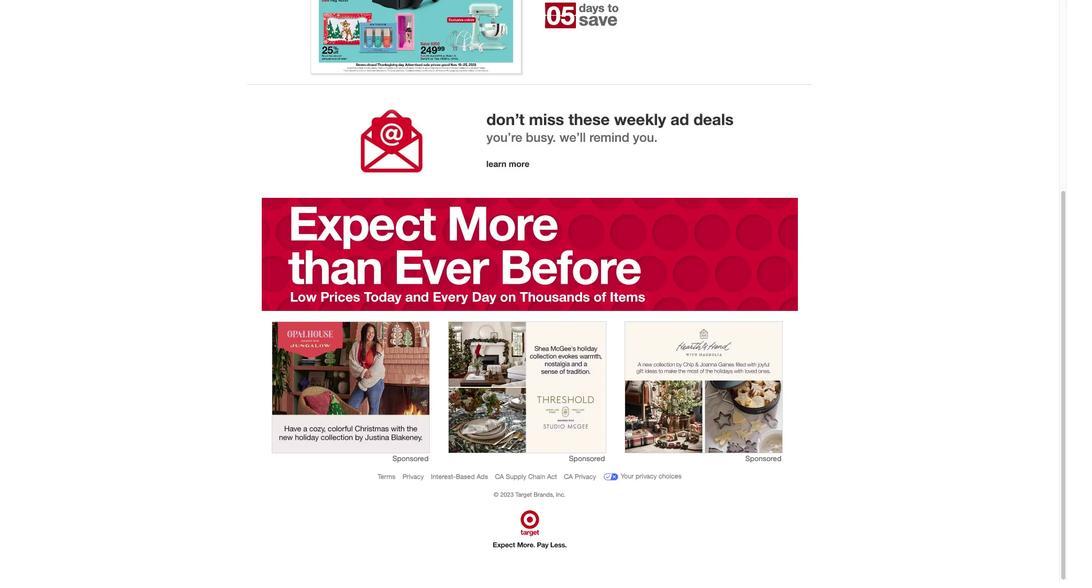 Task type: describe. For each thing, give the bounding box(es) containing it.
2 sponsored from the left
[[569, 454, 605, 463]]

interest-
[[431, 473, 456, 481]]

3 sponsored from the left
[[745, 454, 782, 463]]

your
[[621, 473, 634, 481]]

chain
[[528, 473, 545, 481]]

2023
[[500, 491, 514, 499]]

inc.
[[556, 491, 566, 499]]

privacy
[[636, 473, 657, 481]]

ca supply chain act
[[495, 473, 557, 481]]

terms link
[[378, 473, 396, 481]]

choices
[[659, 473, 682, 481]]

your privacy choices
[[621, 473, 682, 481]]

3 advertisement region from the left
[[625, 322, 782, 453]]

supply
[[506, 473, 526, 481]]

05 days to
[[547, 0, 619, 31]]

days
[[579, 1, 605, 15]]

your privacy choices link
[[603, 469, 682, 485]]

expect more than ever before. low prices today and every day on thousands of items. image
[[262, 198, 798, 311]]

1 advertisement region from the left
[[272, 322, 429, 453]]

save
[[579, 9, 618, 30]]

2 privacy from the left
[[575, 473, 596, 481]]

brands,
[[534, 491, 554, 499]]

interest-based ads
[[431, 473, 488, 481]]

ca for ca privacy
[[564, 473, 573, 481]]



Task type: vqa. For each thing, say whether or not it's contained in the screenshot.
on
no



Task type: locate. For each thing, give the bounding box(es) containing it.
0 horizontal spatial privacy
[[403, 473, 424, 481]]

2 horizontal spatial advertisement region
[[625, 322, 782, 453]]

ca privacy link
[[564, 473, 596, 481]]

interest-based ads link
[[431, 473, 488, 481]]

privacy right terms
[[403, 473, 424, 481]]

©
[[494, 491, 499, 499]]

don't miss these weekly ad deals. you're busy. we'll remind you. sign up now. image
[[257, 85, 803, 198]]

sponsored
[[392, 454, 429, 463], [569, 454, 605, 463], [745, 454, 782, 463]]

05
[[547, 0, 575, 31]]

0 horizontal spatial advertisement region
[[272, 322, 429, 453]]

2 advertisement region from the left
[[449, 322, 606, 453]]

0 horizontal spatial ca
[[495, 473, 504, 481]]

target
[[516, 491, 532, 499]]

advertisement region
[[272, 322, 429, 453], [449, 322, 606, 453], [625, 322, 782, 453]]

0 horizontal spatial sponsored
[[392, 454, 429, 463]]

© 2023 target brands, inc.
[[494, 491, 566, 499]]

ca
[[495, 473, 504, 481], [564, 473, 573, 481]]

privacy left the ccpa icon
[[575, 473, 596, 481]]

ca left supply
[[495, 473, 504, 481]]

1 horizontal spatial privacy
[[575, 473, 596, 481]]

to
[[608, 1, 619, 15]]

1 horizontal spatial sponsored
[[569, 454, 605, 463]]

ca for ca supply chain act
[[495, 473, 504, 481]]

1 ca from the left
[[495, 473, 504, 481]]

act
[[547, 473, 557, 481]]

ccpa image
[[603, 469, 619, 485]]

ca right act
[[564, 473, 573, 481]]

privacy
[[403, 473, 424, 481], [575, 473, 596, 481]]

based
[[456, 473, 475, 481]]

ca supply chain act link
[[495, 473, 557, 481]]

2 horizontal spatial sponsored
[[745, 454, 782, 463]]

2 ca from the left
[[564, 473, 573, 481]]

view the weekly ad image
[[311, 0, 522, 74]]

ads
[[477, 473, 488, 481]]

1 privacy from the left
[[403, 473, 424, 481]]

1 horizontal spatial advertisement region
[[449, 322, 606, 453]]

terms
[[378, 473, 396, 481]]

privacy link
[[403, 473, 424, 481]]

ca privacy
[[564, 473, 596, 481]]

1 horizontal spatial ca
[[564, 473, 573, 481]]

1 sponsored from the left
[[392, 454, 429, 463]]



